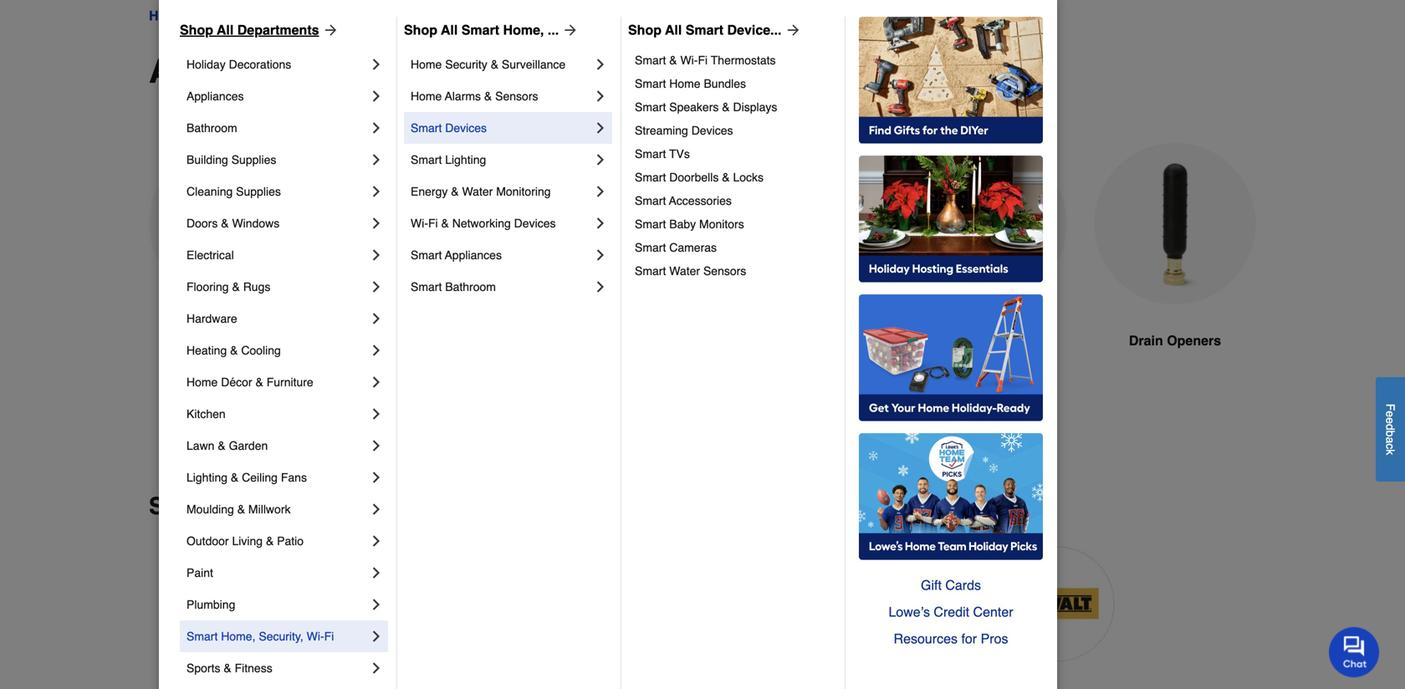 Task type: vqa. For each thing, say whether or not it's contained in the screenshot.
Heating & Cooling Link
yes



Task type: describe. For each thing, give the bounding box(es) containing it.
smart accessories
[[635, 194, 732, 208]]

smart inside "shop all smart home, ..." link
[[462, 22, 500, 38]]

chevron right image for lighting & ceiling fans
[[368, 469, 385, 486]]

smart accessories link
[[635, 189, 833, 213]]

smart for smart water sensors
[[635, 264, 666, 278]]

smart tvs link
[[635, 142, 833, 166]]

living
[[232, 535, 263, 548]]

paint
[[187, 567, 213, 580]]

k
[[1385, 449, 1398, 455]]

fitness
[[235, 662, 273, 675]]

plumbing for topmost plumbing link
[[201, 8, 262, 23]]

home alarms & sensors
[[411, 90, 539, 103]]

chevron right image for kitchen
[[368, 406, 385, 423]]

1 vertical spatial plungers
[[283, 52, 426, 90]]

zep logo. image
[[291, 547, 406, 662]]

garden
[[229, 439, 268, 453]]

appliances link
[[187, 80, 368, 112]]

security,
[[259, 630, 304, 644]]

smart devices link
[[411, 112, 592, 144]]

baby
[[670, 218, 696, 231]]

home for home alarms & sensors
[[411, 90, 442, 103]]

chevron right image for wi-fi & networking devices
[[592, 215, 609, 232]]

drain cleaners & chemicals
[[554, 333, 662, 369]]

chevron right image for smart appliances
[[592, 247, 609, 264]]

smart for smart bathroom
[[411, 280, 442, 294]]

cleaning supplies link
[[187, 176, 368, 208]]

chevron right image for home décor & furniture
[[368, 374, 385, 391]]

chevron right image for cleaning supplies
[[368, 183, 385, 200]]

drain for drain openers
[[1130, 333, 1164, 349]]

smart baby monitors
[[635, 218, 745, 231]]

resources for pros link
[[859, 626, 1044, 653]]

chevron right image for smart lighting
[[592, 151, 609, 168]]

chevron right image for energy & water monitoring
[[592, 183, 609, 200]]

kitchen link
[[187, 398, 368, 430]]

departments
[[237, 22, 319, 38]]

moulding & millwork
[[187, 503, 291, 516]]

décor
[[221, 376, 252, 389]]

wi- inside smart home, security, wi-fi link
[[307, 630, 324, 644]]

get your home holiday-ready. image
[[859, 295, 1044, 422]]

gift cards
[[921, 578, 982, 593]]

find gifts for the diyer. image
[[859, 17, 1044, 144]]

heating & cooling
[[187, 344, 281, 357]]

by
[[214, 493, 241, 520]]

smart home, security, wi-fi link
[[187, 621, 368, 653]]

smart for smart home, security, wi-fi
[[187, 630, 218, 644]]

plumbing for bottom plumbing link
[[187, 598, 235, 612]]

chemicals
[[575, 353, 642, 369]]

0 vertical spatial appliances
[[187, 90, 244, 103]]

shop for shop all smart device...
[[628, 22, 662, 38]]

home for home
[[149, 8, 186, 23]]

& inside "link"
[[722, 100, 730, 114]]

smart & wi-fi thermostats
[[635, 54, 776, 67]]

chevron right image for electrical
[[368, 247, 385, 264]]

for
[[962, 631, 978, 647]]

device...
[[728, 22, 782, 38]]

surveillance
[[502, 58, 566, 71]]

sports
[[187, 662, 220, 675]]

chevron right image for flooring & rugs
[[368, 279, 385, 295]]

smart cameras link
[[635, 236, 833, 259]]

cameras
[[670, 241, 717, 254]]

lowe's home team holiday picks. image
[[859, 433, 1044, 561]]

home décor & furniture
[[187, 376, 314, 389]]

chevron right image for home alarms & sensors
[[592, 88, 609, 105]]

augers, plungers & drain openers link
[[276, 6, 483, 26]]

chevron right image for bathroom
[[368, 120, 385, 136]]

moulding & millwork link
[[187, 494, 368, 526]]

cooling
[[241, 344, 281, 357]]

smart for smart & wi-fi thermostats
[[635, 54, 666, 67]]

chevron right image for appliances
[[368, 88, 385, 105]]

chevron right image for outdoor living & patio
[[368, 533, 385, 550]]

home, inside "shop all smart home, ..." link
[[503, 22, 544, 38]]

drain for drain snakes
[[944, 333, 978, 349]]

0 horizontal spatial lighting
[[187, 471, 228, 485]]

drain openers
[[1130, 333, 1222, 349]]

smart baby monitors link
[[635, 213, 833, 236]]

smart speakers & displays link
[[635, 95, 833, 119]]

lawn & garden link
[[187, 430, 368, 462]]

chevron right image for plumbing
[[368, 597, 385, 613]]

0 vertical spatial augers,
[[276, 8, 323, 23]]

decorations
[[229, 58, 291, 71]]

flooring
[[187, 280, 229, 294]]

doorbells
[[670, 171, 719, 184]]

smart doorbells & locks link
[[635, 166, 833, 189]]

smart for smart appliances
[[411, 249, 442, 262]]

holiday hosting essentials. image
[[859, 156, 1044, 283]]

home alarms & sensors link
[[411, 80, 592, 112]]

holiday decorations link
[[187, 49, 368, 80]]

monitors
[[700, 218, 745, 231]]

arrow right image for shop all smart device...
[[782, 22, 802, 38]]

smart devices
[[411, 121, 487, 135]]

chevron right image for smart bathroom
[[592, 279, 609, 295]]

holiday
[[187, 58, 226, 71]]

0 horizontal spatial augers,
[[149, 52, 274, 90]]

chevron right image for holiday decorations
[[368, 56, 385, 73]]

...
[[548, 22, 559, 38]]

smart for smart baby monitors
[[635, 218, 666, 231]]

speakers
[[670, 100, 719, 114]]

shop for shop all smart home, ...
[[404, 22, 438, 38]]

sports & fitness
[[187, 662, 273, 675]]

doors
[[187, 217, 218, 230]]

energy & water monitoring link
[[411, 176, 592, 208]]

arrow right image for shop all departments
[[319, 22, 339, 38]]

electrical
[[187, 249, 234, 262]]

locks
[[733, 171, 764, 184]]

heating & cooling link
[[187, 335, 368, 367]]

rugs
[[243, 280, 271, 294]]

chevron right image for building supplies
[[368, 151, 385, 168]]

supplies for cleaning supplies
[[236, 185, 281, 198]]

hand augers link
[[149, 143, 311, 391]]

smart doorbells & locks
[[635, 171, 764, 184]]

center
[[974, 605, 1014, 620]]

orange drain snakes. image
[[905, 143, 1068, 305]]

smart speakers & displays
[[635, 100, 778, 114]]

snakes
[[982, 333, 1029, 349]]

patio
[[277, 535, 304, 548]]

home security & surveillance link
[[411, 49, 592, 80]]

1 vertical spatial plumbing link
[[187, 589, 368, 621]]

machine
[[368, 333, 421, 349]]

cleaners
[[592, 333, 649, 349]]

all for shop all smart home, ...
[[441, 22, 458, 38]]

plungers inside augers, plungers & drain openers link
[[326, 8, 379, 23]]

smart lighting
[[411, 153, 486, 167]]

shop all smart device...
[[628, 22, 782, 38]]

lawn & garden
[[187, 439, 268, 453]]

hardware link
[[187, 303, 368, 335]]

drain for drain cleaners & chemicals
[[554, 333, 589, 349]]

smart appliances
[[411, 249, 502, 262]]

1 vertical spatial bathroom
[[445, 280, 496, 294]]

resources
[[894, 631, 958, 647]]

f e e d b a c k
[[1385, 404, 1398, 455]]

streaming
[[635, 124, 689, 137]]

arrow right image for shop all smart home, ...
[[559, 22, 579, 38]]

devices for smart devices
[[445, 121, 487, 135]]

alarms
[[445, 90, 481, 103]]

chevron right image for sports & fitness
[[368, 660, 385, 677]]

1 vertical spatial augers, plungers & drain openers
[[149, 52, 700, 90]]



Task type: locate. For each thing, give the bounding box(es) containing it.
wi-fi & networking devices link
[[411, 208, 592, 239]]

smart inside smart home bundles link
[[635, 77, 666, 90]]

chat invite button image
[[1330, 627, 1381, 678]]

monitoring
[[496, 185, 551, 198]]

chevron right image
[[368, 88, 385, 105], [592, 88, 609, 105], [592, 120, 609, 136], [368, 151, 385, 168], [592, 151, 609, 168], [368, 183, 385, 200], [592, 215, 609, 232], [368, 247, 385, 264], [368, 374, 385, 391], [368, 406, 385, 423], [368, 438, 385, 454], [368, 469, 385, 486], [368, 597, 385, 613], [368, 628, 385, 645], [368, 660, 385, 677]]

1 horizontal spatial fi
[[428, 217, 438, 230]]

home, up sports & fitness
[[221, 630, 256, 644]]

0 vertical spatial lighting
[[445, 153, 486, 167]]

1 augers from the left
[[226, 333, 272, 349]]

smart lighting link
[[411, 144, 592, 176]]

1 vertical spatial wi-
[[411, 217, 428, 230]]

streaming devices
[[635, 124, 733, 137]]

shop up holiday
[[180, 22, 213, 38]]

hardware
[[187, 312, 237, 326]]

drain inside drain cleaners & chemicals
[[554, 333, 589, 349]]

0 horizontal spatial all
[[217, 22, 234, 38]]

0 vertical spatial augers, plungers & drain openers
[[276, 8, 483, 23]]

appliances down holiday
[[187, 90, 244, 103]]

3 arrow right image from the left
[[782, 22, 802, 38]]

2 e from the top
[[1385, 417, 1398, 424]]

home for home security & surveillance
[[411, 58, 442, 71]]

wi- inside smart & wi-fi thermostats link
[[681, 54, 698, 67]]

accessories
[[669, 194, 732, 208]]

chevron right image for doors & windows
[[368, 215, 385, 232]]

0 vertical spatial openers
[[431, 8, 483, 23]]

millwork
[[248, 503, 291, 516]]

0 horizontal spatial openers
[[431, 8, 483, 23]]

1 horizontal spatial arrow right image
[[559, 22, 579, 38]]

smart for smart home bundles
[[635, 77, 666, 90]]

sensors down "home security & surveillance" link
[[496, 90, 539, 103]]

chevron right image for smart home, security, wi-fi
[[368, 628, 385, 645]]

1 vertical spatial augers,
[[149, 52, 274, 90]]

fi down energy
[[428, 217, 438, 230]]

outdoor
[[187, 535, 229, 548]]

e up 'd' on the bottom right of page
[[1385, 411, 1398, 417]]

augers for machine augers
[[425, 333, 471, 349]]

all up smart & wi-fi thermostats
[[665, 22, 682, 38]]

all for shop all smart device...
[[665, 22, 682, 38]]

0 vertical spatial plungers
[[326, 8, 379, 23]]

shop for shop all departments
[[180, 22, 213, 38]]

1 vertical spatial supplies
[[236, 185, 281, 198]]

windows
[[232, 217, 280, 230]]

security
[[445, 58, 488, 71]]

chevron right image for smart devices
[[592, 120, 609, 136]]

kitchen
[[187, 408, 226, 421]]

1 vertical spatial lighting
[[187, 471, 228, 485]]

2 horizontal spatial fi
[[698, 54, 708, 67]]

b
[[1385, 431, 1398, 437]]

building
[[187, 153, 228, 167]]

shop up home security & surveillance
[[404, 22, 438, 38]]

augers, down shop all departments
[[149, 52, 274, 90]]

fans
[[281, 471, 307, 485]]

2 all from the left
[[441, 22, 458, 38]]

arrow right image inside shop all smart device... link
[[782, 22, 802, 38]]

1 horizontal spatial augers,
[[276, 8, 323, 23]]

smart inside smart doorbells & locks link
[[635, 171, 666, 184]]

arrow right image up holiday decorations "link"
[[319, 22, 339, 38]]

1 horizontal spatial augers
[[425, 333, 471, 349]]

0 vertical spatial wi-
[[681, 54, 698, 67]]

augers for hand augers
[[226, 333, 272, 349]]

a black rubber plunger. image
[[716, 143, 879, 306]]

1 horizontal spatial all
[[441, 22, 458, 38]]

smart inside smart & wi-fi thermostats link
[[635, 54, 666, 67]]

wi- right security,
[[307, 630, 324, 644]]

supplies
[[232, 153, 276, 167], [236, 185, 281, 198]]

wi-
[[681, 54, 698, 67], [411, 217, 428, 230], [307, 630, 324, 644]]

chevron right image for hardware
[[368, 310, 385, 327]]

smart for smart lighting
[[411, 153, 442, 167]]

1 horizontal spatial bathroom
[[445, 280, 496, 294]]

drain snakes link
[[905, 143, 1068, 391]]

fi up smart home bundles
[[698, 54, 708, 67]]

water up networking
[[462, 185, 493, 198]]

0 vertical spatial plumbing link
[[201, 6, 262, 26]]

1 horizontal spatial openers
[[564, 52, 700, 90]]

1 horizontal spatial lighting
[[445, 153, 486, 167]]

arrow right image up surveillance
[[559, 22, 579, 38]]

machine augers
[[368, 333, 471, 349]]

1 horizontal spatial shop
[[404, 22, 438, 38]]

plungers right departments
[[326, 8, 379, 23]]

smart appliances link
[[411, 239, 592, 271]]

paint link
[[187, 557, 368, 589]]

2 horizontal spatial devices
[[692, 124, 733, 137]]

energy
[[411, 185, 448, 198]]

0 horizontal spatial arrow right image
[[319, 22, 339, 38]]

2 horizontal spatial wi-
[[681, 54, 698, 67]]

a brass craft music wire machine auger. image
[[338, 143, 500, 306]]

1 horizontal spatial devices
[[514, 217, 556, 230]]

shop
[[180, 22, 213, 38], [404, 22, 438, 38], [628, 22, 662, 38]]

all up security
[[441, 22, 458, 38]]

smart for smart accessories
[[635, 194, 666, 208]]

tvs
[[670, 147, 690, 161]]

plumbing
[[201, 8, 262, 23], [187, 598, 235, 612]]

shop all smart home, ...
[[404, 22, 559, 38]]

drain cleaners & chemicals link
[[527, 143, 690, 411]]

shop inside "shop all smart home, ..." link
[[404, 22, 438, 38]]

fi right security,
[[324, 630, 334, 644]]

2 horizontal spatial openers
[[1168, 333, 1222, 349]]

1 vertical spatial appliances
[[445, 249, 502, 262]]

smart for smart devices
[[411, 121, 442, 135]]

shop inside shop all departments link
[[180, 22, 213, 38]]

chevron right image for heating & cooling
[[368, 342, 385, 359]]

smart inside smart accessories link
[[635, 194, 666, 208]]

0 horizontal spatial shop
[[180, 22, 213, 38]]

plungers
[[326, 8, 379, 23], [283, 52, 426, 90]]

all up holiday decorations
[[217, 22, 234, 38]]

2 augers from the left
[[425, 333, 471, 349]]

hand augers
[[189, 333, 272, 349]]

arrow right image inside "shop all smart home, ..." link
[[559, 22, 579, 38]]

smart for smart tvs
[[635, 147, 666, 161]]

home security & surveillance
[[411, 58, 566, 71]]

augers
[[226, 333, 272, 349], [425, 333, 471, 349]]

supplies up cleaning supplies
[[232, 153, 276, 167]]

smart inside the smart baby monitors link
[[635, 218, 666, 231]]

augers,
[[276, 8, 323, 23], [149, 52, 274, 90]]

1 vertical spatial sensors
[[704, 264, 747, 278]]

1 horizontal spatial water
[[670, 264, 700, 278]]

a yellow jug of drano commercial line drain cleaner. image
[[527, 143, 690, 305]]

appliances down networking
[[445, 249, 502, 262]]

devices down alarms
[[445, 121, 487, 135]]

1 vertical spatial plumbing
[[187, 598, 235, 612]]

shop inside shop all smart device... link
[[628, 22, 662, 38]]

moulding
[[187, 503, 234, 516]]

3 all from the left
[[665, 22, 682, 38]]

chevron right image for home security & surveillance
[[592, 56, 609, 73]]

plumbing up holiday decorations
[[201, 8, 262, 23]]

0 vertical spatial bathroom
[[187, 121, 237, 135]]

smart inside "smart devices" link
[[411, 121, 442, 135]]

smart water sensors
[[635, 264, 747, 278]]

0 vertical spatial fi
[[698, 54, 708, 67]]

0 horizontal spatial home,
[[221, 630, 256, 644]]

smart inside the smart water sensors link
[[635, 264, 666, 278]]

ceiling
[[242, 471, 278, 485]]

1 horizontal spatial appliances
[[445, 249, 502, 262]]

2 vertical spatial wi-
[[307, 630, 324, 644]]

lowe's
[[889, 605, 931, 620]]

lawn
[[187, 439, 215, 453]]

smart for smart speakers & displays
[[635, 100, 666, 114]]

arrow right image inside shop all departments link
[[319, 22, 339, 38]]

&
[[383, 8, 392, 23], [435, 52, 460, 90], [670, 54, 677, 67], [491, 58, 499, 71], [484, 90, 492, 103], [722, 100, 730, 114], [722, 171, 730, 184], [451, 185, 459, 198], [221, 217, 229, 230], [441, 217, 449, 230], [232, 280, 240, 294], [653, 333, 662, 349], [230, 344, 238, 357], [256, 376, 263, 389], [218, 439, 226, 453], [231, 471, 239, 485], [237, 503, 245, 516], [266, 535, 274, 548], [224, 662, 232, 675]]

lighting up moulding at the left bottom of page
[[187, 471, 228, 485]]

supplies for building supplies
[[232, 153, 276, 167]]

plumbing down paint
[[187, 598, 235, 612]]

bundles
[[704, 77, 746, 90]]

wi- up smart home bundles
[[681, 54, 698, 67]]

cleaning
[[187, 185, 233, 198]]

shop all departments link
[[180, 20, 339, 40]]

arrow right image
[[319, 22, 339, 38], [559, 22, 579, 38], [782, 22, 802, 38]]

1 vertical spatial fi
[[428, 217, 438, 230]]

bathroom down the smart appliances
[[445, 280, 496, 294]]

heating
[[187, 344, 227, 357]]

supplies up windows at left
[[236, 185, 281, 198]]

2 shop from the left
[[404, 22, 438, 38]]

e up b
[[1385, 417, 1398, 424]]

2 horizontal spatial arrow right image
[[782, 22, 802, 38]]

devices for streaming devices
[[692, 124, 733, 137]]

doors & windows link
[[187, 208, 368, 239]]

a cobra rubber bladder with brass fitting. image
[[1095, 143, 1257, 305]]

wi- inside wi-fi & networking devices link
[[411, 217, 428, 230]]

smart
[[462, 22, 500, 38], [686, 22, 724, 38], [635, 54, 666, 67], [635, 77, 666, 90], [635, 100, 666, 114], [411, 121, 442, 135], [635, 147, 666, 161], [411, 153, 442, 167], [635, 171, 666, 184], [635, 194, 666, 208], [635, 218, 666, 231], [635, 241, 666, 254], [411, 249, 442, 262], [635, 264, 666, 278], [411, 280, 442, 294], [187, 630, 218, 644]]

lighting up energy & water monitoring
[[445, 153, 486, 167]]

flooring & rugs
[[187, 280, 271, 294]]

bathroom up building
[[187, 121, 237, 135]]

1 shop from the left
[[180, 22, 213, 38]]

building supplies link
[[187, 144, 368, 176]]

0 vertical spatial water
[[462, 185, 493, 198]]

a
[[1385, 437, 1398, 444]]

smart home bundles link
[[635, 72, 833, 95]]

0 horizontal spatial devices
[[445, 121, 487, 135]]

chevron right image for paint
[[368, 565, 385, 582]]

dewalt logo. image
[[1000, 547, 1115, 662]]

openers
[[431, 8, 483, 23], [564, 52, 700, 90], [1168, 333, 1222, 349]]

0 horizontal spatial sensors
[[496, 90, 539, 103]]

plumbing link
[[201, 6, 262, 26], [187, 589, 368, 621]]

3 shop from the left
[[628, 22, 662, 38]]

doors & windows
[[187, 217, 280, 230]]

home link
[[149, 6, 186, 26]]

0 horizontal spatial water
[[462, 185, 493, 198]]

smart bathroom
[[411, 280, 496, 294]]

sensors down smart cameras link
[[704, 264, 747, 278]]

smart bathroom link
[[411, 271, 592, 303]]

smart inside smart home, security, wi-fi link
[[187, 630, 218, 644]]

home décor & furniture link
[[187, 367, 368, 398]]

0 vertical spatial home,
[[503, 22, 544, 38]]

1 e from the top
[[1385, 411, 1398, 417]]

0 horizontal spatial appliances
[[187, 90, 244, 103]]

1 horizontal spatial sensors
[[704, 264, 747, 278]]

2 horizontal spatial all
[[665, 22, 682, 38]]

smart inside smart speakers & displays "link"
[[635, 100, 666, 114]]

c
[[1385, 444, 1398, 449]]

d
[[1385, 424, 1398, 431]]

0 vertical spatial plumbing
[[201, 8, 262, 23]]

korky logo. image
[[858, 547, 973, 662]]

2 arrow right image from the left
[[559, 22, 579, 38]]

smart & wi-fi thermostats link
[[635, 49, 833, 72]]

smart for smart cameras
[[635, 241, 666, 254]]

0 horizontal spatial bathroom
[[187, 121, 237, 135]]

drain openers link
[[1095, 143, 1257, 391]]

1 horizontal spatial home,
[[503, 22, 544, 38]]

smart tvs
[[635, 147, 690, 161]]

devices down smart speakers & displays
[[692, 124, 733, 137]]

shop up smart & wi-fi thermostats
[[628, 22, 662, 38]]

smart for smart doorbells & locks
[[635, 171, 666, 184]]

1 vertical spatial openers
[[564, 52, 700, 90]]

smart inside shop all smart device... link
[[686, 22, 724, 38]]

smart inside 'smart appliances' link
[[411, 249, 442, 262]]

home for home décor & furniture
[[187, 376, 218, 389]]

0 horizontal spatial augers
[[226, 333, 272, 349]]

lowe's credit center
[[889, 605, 1014, 620]]

1 vertical spatial home,
[[221, 630, 256, 644]]

& inside drain cleaners & chemicals
[[653, 333, 662, 349]]

1 horizontal spatial wi-
[[411, 217, 428, 230]]

electrical link
[[187, 239, 368, 271]]

f
[[1385, 404, 1398, 411]]

smart inside 'smart lighting' link
[[411, 153, 442, 167]]

0 vertical spatial supplies
[[232, 153, 276, 167]]

shop
[[149, 493, 208, 520]]

2 horizontal spatial shop
[[628, 22, 662, 38]]

appliances
[[187, 90, 244, 103], [445, 249, 502, 262]]

smart home bundles
[[635, 77, 746, 90]]

wi- down energy
[[411, 217, 428, 230]]

energy & water monitoring
[[411, 185, 551, 198]]

devices down monitoring
[[514, 217, 556, 230]]

cobra logo. image
[[574, 547, 690, 662]]

chevron right image
[[368, 56, 385, 73], [592, 56, 609, 73], [368, 120, 385, 136], [592, 183, 609, 200], [368, 215, 385, 232], [592, 247, 609, 264], [368, 279, 385, 295], [592, 279, 609, 295], [368, 310, 385, 327], [368, 342, 385, 359], [368, 501, 385, 518], [368, 533, 385, 550], [368, 565, 385, 582]]

home, left ...
[[503, 22, 544, 38]]

plumbing link up security,
[[187, 589, 368, 621]]

displays
[[733, 100, 778, 114]]

plumbing link up holiday decorations
[[201, 6, 262, 26]]

water down cameras
[[670, 264, 700, 278]]

water
[[462, 185, 493, 198], [670, 264, 700, 278]]

0 horizontal spatial fi
[[324, 630, 334, 644]]

smart inside smart tvs link
[[635, 147, 666, 161]]

smart inside smart bathroom link
[[411, 280, 442, 294]]

home, inside smart home, security, wi-fi link
[[221, 630, 256, 644]]

bathroom
[[187, 121, 237, 135], [445, 280, 496, 294]]

chevron right image for lawn & garden
[[368, 438, 385, 454]]

0 vertical spatial sensors
[[496, 90, 539, 103]]

pros
[[981, 631, 1009, 647]]

1 vertical spatial water
[[670, 264, 700, 278]]

cleaning supplies
[[187, 185, 281, 198]]

1 arrow right image from the left
[[319, 22, 339, 38]]

chevron right image for moulding & millwork
[[368, 501, 385, 518]]

machine augers link
[[338, 143, 500, 391]]

1 all from the left
[[217, 22, 234, 38]]

0 horizontal spatial wi-
[[307, 630, 324, 644]]

smart water sensors link
[[635, 259, 833, 283]]

arrow right image up smart & wi-fi thermostats link
[[782, 22, 802, 38]]

a kobalt music wire drain hand auger. image
[[149, 143, 311, 305]]

augers, plungers & drain openers
[[276, 8, 483, 23], [149, 52, 700, 90]]

augers, up holiday decorations "link"
[[276, 8, 323, 23]]

2 vertical spatial fi
[[324, 630, 334, 644]]

2 vertical spatial openers
[[1168, 333, 1222, 349]]

all for shop all departments
[[217, 22, 234, 38]]

plungers down augers, plungers & drain openers link
[[283, 52, 426, 90]]

hand
[[189, 333, 222, 349]]

gift
[[921, 578, 942, 593]]

gift cards link
[[859, 572, 1044, 599]]

smart inside smart cameras link
[[635, 241, 666, 254]]



